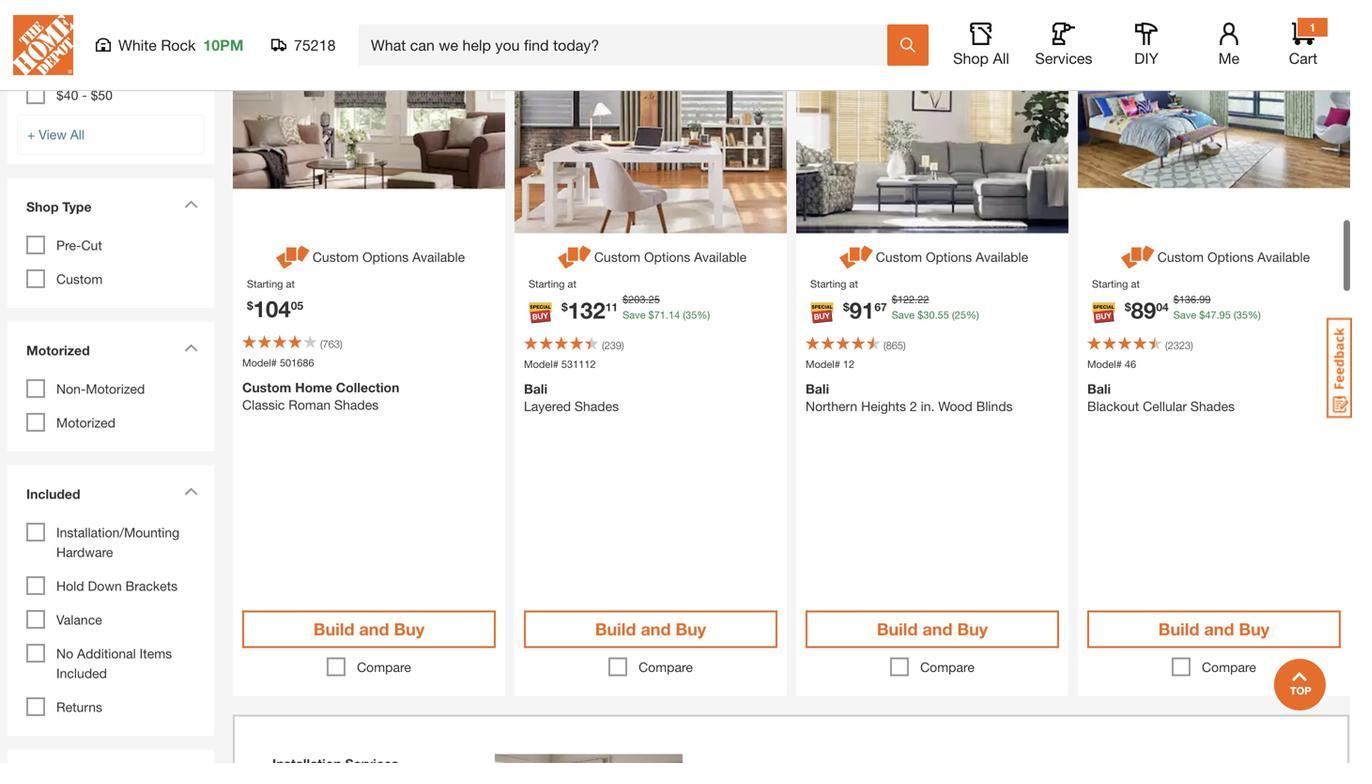 Task type: vqa. For each thing, say whether or not it's contained in the screenshot.


Task type: locate. For each thing, give the bounding box(es) containing it.
custom for shades
[[594, 249, 641, 265]]

at up 89
[[1131, 278, 1140, 290]]

2 starting at from the left
[[810, 278, 858, 290]]

( down 67
[[884, 339, 886, 352]]

4 custom options available from the left
[[1158, 249, 1310, 265]]

25 right 55 at the right of page
[[955, 309, 966, 321]]

caret icon image inside included "link"
[[184, 487, 198, 496]]

0 horizontal spatial shades
[[334, 397, 379, 413]]

1 horizontal spatial save
[[892, 309, 915, 321]]

0 horizontal spatial save
[[623, 309, 646, 321]]

0 horizontal spatial starting at
[[529, 278, 577, 290]]

2 %) from the left
[[966, 309, 979, 321]]

35 right 14
[[686, 309, 697, 321]]

2 caret icon image from the top
[[184, 344, 198, 352]]

0 horizontal spatial bali
[[524, 381, 548, 397]]

shop left services
[[953, 49, 989, 67]]

( right 95 in the top of the page
[[1234, 309, 1237, 321]]

compare for 132
[[639, 660, 693, 675]]

included inside "link"
[[26, 486, 80, 502]]

0 horizontal spatial shop
[[26, 199, 59, 215]]

$40 left $50
[[56, 87, 78, 103]]

0 vertical spatial $30
[[91, 20, 113, 35]]

bali inside bali layered shades
[[524, 381, 548, 397]]

starting up $ 89 04 at the top right
[[1092, 278, 1128, 290]]

25 inside "$ 122 . 22 save $ 30 . 55 ( 25 %)"
[[955, 309, 966, 321]]

shop all
[[953, 49, 1010, 67]]

0 vertical spatial -
[[82, 20, 87, 35]]

1 horizontal spatial $30
[[91, 20, 113, 35]]

model# 12
[[806, 358, 855, 370]]

( inside $ 203 . 25 save $ 71 . 14 ( 35 %)
[[683, 309, 686, 321]]

hold down brackets link
[[56, 579, 178, 594]]

no
[[56, 646, 73, 662]]

$30 down $20 in the left top of the page
[[56, 54, 78, 69]]

non-
[[56, 381, 86, 397]]

71
[[654, 309, 666, 321]]

- right $20 in the left top of the page
[[82, 20, 87, 35]]

3 at from the left
[[849, 278, 858, 290]]

bali for 91
[[806, 381, 829, 397]]

starting up the $ 91 67
[[810, 278, 847, 290]]

( right 14
[[683, 309, 686, 321]]

(
[[683, 309, 686, 321], [952, 309, 955, 321], [1234, 309, 1237, 321], [320, 338, 323, 350], [602, 339, 604, 352], [884, 339, 886, 352], [1165, 339, 1168, 352]]

2 horizontal spatial shades
[[1191, 399, 1235, 414]]

4 build and buy from the left
[[1159, 619, 1270, 640]]

2 and from the left
[[641, 619, 671, 640]]

( 2323 )
[[1165, 339, 1193, 352]]

save inside "$ 122 . 22 save $ 30 . 55 ( 25 %)"
[[892, 309, 915, 321]]

1 vertical spatial all
[[70, 127, 85, 142]]

included up the hardware
[[26, 486, 80, 502]]

shades down collection
[[334, 397, 379, 413]]

+
[[27, 127, 35, 142]]

collection
[[336, 380, 400, 395]]

starting at for 132
[[529, 278, 577, 290]]

%) for 91
[[966, 309, 979, 321]]

3 starting at from the left
[[1092, 278, 1140, 290]]

4 buy from the left
[[1239, 619, 1270, 640]]

22
[[918, 293, 929, 306]]

1 build and buy from the left
[[314, 619, 425, 640]]

custom for collection
[[313, 249, 359, 265]]

2 bali from the left
[[806, 381, 829, 397]]

2 available from the left
[[694, 249, 747, 265]]

custom options available for 89
[[1158, 249, 1310, 265]]

1 vertical spatial included
[[56, 666, 107, 681]]

1 horizontal spatial shop
[[953, 49, 989, 67]]

2 compare from the left
[[639, 660, 693, 675]]

4 at from the left
[[1131, 278, 1140, 290]]

custom up 'classic'
[[242, 380, 291, 395]]

buy for 89
[[1239, 619, 1270, 640]]

motorized link
[[17, 332, 205, 375], [56, 415, 116, 431]]

at up "132"
[[568, 278, 577, 290]]

2 horizontal spatial bali
[[1088, 381, 1111, 397]]

4 available from the left
[[1258, 249, 1310, 265]]

blackout cellular shades image
[[1078, 0, 1350, 233]]

bali up 'northern'
[[806, 381, 829, 397]]

starting for 91
[[810, 278, 847, 290]]

model#
[[242, 357, 277, 369], [524, 358, 559, 370], [806, 358, 840, 370], [1088, 358, 1122, 370]]

available
[[412, 249, 465, 265], [694, 249, 747, 265], [976, 249, 1029, 265], [1258, 249, 1310, 265]]

( inside "$ 122 . 22 save $ 30 . 55 ( 25 %)"
[[952, 309, 955, 321]]

starting up $ 132 11
[[529, 278, 565, 290]]

build for 89
[[1159, 619, 1200, 640]]

- left $50
[[82, 87, 87, 103]]

hold
[[56, 579, 84, 594]]

starting at for 89
[[1092, 278, 1140, 290]]

2 buy from the left
[[676, 619, 706, 640]]

save down 122
[[892, 309, 915, 321]]

starting at up "132"
[[529, 278, 577, 290]]

1 horizontal spatial shades
[[575, 399, 619, 414]]

1 build and buy link from the left
[[242, 611, 496, 648]]

type
[[62, 199, 92, 215]]

) for 91
[[903, 339, 906, 352]]

custom for heights
[[876, 249, 922, 265]]

1 horizontal spatial all
[[993, 49, 1010, 67]]

starting at up 89
[[1092, 278, 1140, 290]]

save down 136
[[1174, 309, 1197, 321]]

1 horizontal spatial %)
[[966, 309, 979, 321]]

starting up 104
[[247, 278, 283, 290]]

custom link
[[56, 271, 103, 287]]

$30 - $40
[[56, 54, 113, 69]]

0 vertical spatial included
[[26, 486, 80, 502]]

$20
[[56, 20, 78, 35]]

3 compare from the left
[[920, 660, 975, 675]]

pre-
[[56, 238, 81, 253]]

compare for 89
[[1202, 660, 1256, 675]]

custom up 122
[[876, 249, 922, 265]]

shop left type
[[26, 199, 59, 215]]

included
[[26, 486, 80, 502], [56, 666, 107, 681]]

northern
[[806, 399, 858, 414]]

14
[[669, 309, 680, 321]]

( right 55 at the right of page
[[952, 309, 955, 321]]

$ inside the $ 91 67
[[843, 300, 850, 314]]

1 vertical spatial 25
[[955, 309, 966, 321]]

shop all button
[[951, 23, 1011, 68]]

build for 132
[[595, 619, 636, 640]]

763
[[323, 338, 340, 350]]

)
[[340, 338, 342, 350], [622, 339, 624, 352], [903, 339, 906, 352], [1191, 339, 1193, 352]]

1 - from the top
[[82, 20, 87, 35]]

starting at up 91
[[810, 278, 858, 290]]

$40 up $50
[[91, 54, 113, 69]]

%) inside $ 203 . 25 save $ 71 . 14 ( 35 %)
[[697, 309, 710, 321]]

build for 91
[[877, 619, 918, 640]]

buy for 91
[[957, 619, 988, 640]]

save for 89
[[1174, 309, 1197, 321]]

custom inside the custom home collection classic roman shades
[[242, 380, 291, 395]]

at for 91
[[849, 278, 858, 290]]

1 %) from the left
[[697, 309, 710, 321]]

motorized link up non-motorized link
[[17, 332, 205, 375]]

3 available from the left
[[976, 249, 1029, 265]]

$ 136 . 99 save $ 47 . 95 ( 35 %)
[[1174, 293, 1261, 321]]

1 35 from the left
[[686, 309, 697, 321]]

custom for cellular
[[1158, 249, 1204, 265]]

buy
[[394, 619, 425, 640], [676, 619, 706, 640], [957, 619, 988, 640], [1239, 619, 1270, 640]]

at up the 05
[[286, 278, 295, 290]]

2 starting from the left
[[529, 278, 565, 290]]

compare
[[357, 660, 411, 675], [639, 660, 693, 675], [920, 660, 975, 675], [1202, 660, 1256, 675]]

at inside starting at $ 104 05
[[286, 278, 295, 290]]

motorized link down non-motorized
[[56, 415, 116, 431]]

$ left the 05
[[247, 299, 253, 312]]

0 vertical spatial caret icon image
[[184, 200, 198, 209]]

more options icon image up starting at $ 104 05
[[273, 243, 313, 272]]

custom home collection classic roman shades
[[242, 380, 400, 413]]

$ inside $ 89 04
[[1125, 300, 1131, 314]]

caret icon image
[[184, 200, 198, 209], [184, 344, 198, 352], [184, 487, 198, 496]]

custom up 136
[[1158, 249, 1204, 265]]

shades
[[334, 397, 379, 413], [575, 399, 619, 414], [1191, 399, 1235, 414]]

3 buy from the left
[[957, 619, 988, 640]]

( up home
[[320, 338, 323, 350]]

all right view
[[70, 127, 85, 142]]

starting for 132
[[529, 278, 565, 290]]

$
[[623, 293, 628, 306], [892, 293, 898, 306], [1174, 293, 1179, 306], [247, 299, 253, 312], [562, 300, 568, 314], [843, 300, 850, 314], [1125, 300, 1131, 314], [649, 309, 654, 321], [918, 309, 923, 321], [1199, 309, 1205, 321]]

1 starting at from the left
[[529, 278, 577, 290]]

3 starting from the left
[[810, 278, 847, 290]]

save down 203
[[623, 309, 646, 321]]

shades down "531112"
[[575, 399, 619, 414]]

3 save from the left
[[1174, 309, 1197, 321]]

at up 91
[[849, 278, 858, 290]]

save for 91
[[892, 309, 915, 321]]

model# 531112
[[524, 358, 596, 370]]

starting at $ 104 05
[[247, 278, 303, 322]]

1 bali from the left
[[524, 381, 548, 397]]

at
[[286, 278, 295, 290], [568, 278, 577, 290], [849, 278, 858, 290], [1131, 278, 1140, 290]]

2 at from the left
[[568, 278, 577, 290]]

4 and from the left
[[1204, 619, 1234, 640]]

pre-cut link
[[56, 238, 102, 253]]

bali blackout cellular shades
[[1088, 381, 1235, 414]]

0 vertical spatial $40
[[91, 54, 113, 69]]

classic
[[242, 397, 285, 413]]

2 35 from the left
[[1237, 309, 1248, 321]]

0 vertical spatial 25
[[649, 293, 660, 306]]

caret icon image for installation/mounting hardware
[[184, 487, 198, 496]]

25 up "71"
[[649, 293, 660, 306]]

1 horizontal spatial 35
[[1237, 309, 1248, 321]]

build
[[314, 619, 354, 640], [595, 619, 636, 640], [877, 619, 918, 640], [1159, 619, 1200, 640]]

$ left 67
[[843, 300, 850, 314]]

$ left 11
[[562, 300, 568, 314]]

$ left 14
[[649, 309, 654, 321]]

35 inside $ 203 . 25 save $ 71 . 14 ( 35 %)
[[686, 309, 697, 321]]

model# for 89
[[1088, 358, 1122, 370]]

more options icon image up 91
[[837, 243, 876, 272]]

more options icon image up "132"
[[555, 243, 594, 272]]

1 build from the left
[[314, 619, 354, 640]]

3 bali from the left
[[1088, 381, 1111, 397]]

layered
[[524, 399, 571, 414]]

shop inside "shop all" button
[[953, 49, 989, 67]]

- for $40
[[82, 87, 87, 103]]

35 right 95 in the top of the page
[[1237, 309, 1248, 321]]

3 build and buy link from the left
[[806, 611, 1059, 648]]

wood
[[938, 399, 973, 414]]

0 horizontal spatial %)
[[697, 309, 710, 321]]

3 options from the left
[[926, 249, 972, 265]]

136
[[1179, 293, 1197, 306]]

bali northern heights 2 in. wood blinds
[[806, 381, 1013, 414]]

model# left 46
[[1088, 358, 1122, 370]]

1 vertical spatial $30
[[56, 54, 78, 69]]

model# for 132
[[524, 358, 559, 370]]

75218 button
[[271, 36, 336, 54]]

included down no
[[56, 666, 107, 681]]

1 starting from the left
[[247, 278, 283, 290]]

2 build and buy link from the left
[[524, 611, 778, 648]]

1 horizontal spatial 25
[[955, 309, 966, 321]]

available for 91
[[976, 249, 1029, 265]]

shop
[[953, 49, 989, 67], [26, 199, 59, 215]]

2 build from the left
[[595, 619, 636, 640]]

1 horizontal spatial bali
[[806, 381, 829, 397]]

bali up blackout
[[1088, 381, 1111, 397]]

3 - from the top
[[82, 87, 87, 103]]

options for 132
[[644, 249, 691, 265]]

starting
[[247, 278, 283, 290], [529, 278, 565, 290], [810, 278, 847, 290], [1092, 278, 1128, 290]]

91
[[850, 297, 875, 324]]

%) inside $ 136 . 99 save $ 47 . 95 ( 35 %)
[[1248, 309, 1261, 321]]

2 options from the left
[[644, 249, 691, 265]]

30
[[923, 309, 935, 321]]

) for 132
[[622, 339, 624, 352]]

cut
[[81, 238, 102, 253]]

0 horizontal spatial $40
[[56, 87, 78, 103]]

1 at from the left
[[286, 278, 295, 290]]

2 vertical spatial -
[[82, 87, 87, 103]]

%) right 14
[[697, 309, 710, 321]]

0 vertical spatial all
[[993, 49, 1010, 67]]

- up $40 - $50
[[82, 54, 87, 69]]

2 - from the top
[[82, 54, 87, 69]]

0 horizontal spatial 35
[[686, 309, 697, 321]]

4 compare from the left
[[1202, 660, 1256, 675]]

1 save from the left
[[623, 309, 646, 321]]

%) right 95 in the top of the page
[[1248, 309, 1261, 321]]

75218
[[294, 36, 336, 54]]

$ down the 99
[[1199, 309, 1205, 321]]

3 %) from the left
[[1248, 309, 1261, 321]]

bali inside the bali northern heights 2 in. wood blinds
[[806, 381, 829, 397]]

model# 46
[[1088, 358, 1137, 370]]

2 horizontal spatial %)
[[1248, 309, 1261, 321]]

cart
[[1289, 49, 1318, 67]]

model# left the 12
[[806, 358, 840, 370]]

in.
[[921, 399, 935, 414]]

4 build from the left
[[1159, 619, 1200, 640]]

model# left "531112"
[[524, 358, 559, 370]]

save inside $ 136 . 99 save $ 47 . 95 ( 35 %)
[[1174, 309, 1197, 321]]

bali for 89
[[1088, 381, 1111, 397]]

4 build and buy link from the left
[[1088, 611, 1341, 648]]

1 horizontal spatial starting at
[[810, 278, 858, 290]]

3 build from the left
[[877, 619, 918, 640]]

2 build and buy from the left
[[595, 619, 706, 640]]

shop inside shop type link
[[26, 199, 59, 215]]

4 options from the left
[[1208, 249, 1254, 265]]

35 for 89
[[1237, 309, 1248, 321]]

$40
[[91, 54, 113, 69], [56, 87, 78, 103]]

1 vertical spatial shop
[[26, 199, 59, 215]]

custom options available
[[313, 249, 465, 265], [594, 249, 747, 265], [876, 249, 1029, 265], [1158, 249, 1310, 265]]

4 starting from the left
[[1092, 278, 1128, 290]]

3 caret icon image from the top
[[184, 487, 198, 496]]

northern heights 2 in. wood blinds image
[[796, 0, 1069, 233]]

save inside $ 203 . 25 save $ 71 . 14 ( 35 %)
[[623, 309, 646, 321]]

shop for shop type
[[26, 199, 59, 215]]

3 custom options available from the left
[[876, 249, 1029, 265]]

build and buy for 91
[[877, 619, 988, 640]]

3 build and buy from the left
[[877, 619, 988, 640]]

custom up ( 763 )
[[313, 249, 359, 265]]

%) inside "$ 122 . 22 save $ 30 . 55 ( 25 %)"
[[966, 309, 979, 321]]

2 horizontal spatial save
[[1174, 309, 1197, 321]]

bali inside bali blackout cellular shades
[[1088, 381, 1111, 397]]

%) for 132
[[697, 309, 710, 321]]

2 horizontal spatial starting at
[[1092, 278, 1140, 290]]

bali up layered at the left of page
[[524, 381, 548, 397]]

shades right cellular
[[1191, 399, 1235, 414]]

( 763 )
[[320, 338, 342, 350]]

35 inside $ 136 . 99 save $ 47 . 95 ( 35 %)
[[1237, 309, 1248, 321]]

included inside no additional items included
[[56, 666, 107, 681]]

shop for shop all
[[953, 49, 989, 67]]

0 horizontal spatial 25
[[649, 293, 660, 306]]

$30 - $40 link
[[56, 54, 113, 69]]

2
[[910, 399, 917, 414]]

1 vertical spatial -
[[82, 54, 87, 69]]

1 available from the left
[[412, 249, 465, 265]]

starting at
[[529, 278, 577, 290], [810, 278, 858, 290], [1092, 278, 1140, 290]]

options for 89
[[1208, 249, 1254, 265]]

2 save from the left
[[892, 309, 915, 321]]

down
[[88, 579, 122, 594]]

model# 501686
[[242, 357, 314, 369]]

2 vertical spatial caret icon image
[[184, 487, 198, 496]]

shades inside bali blackout cellular shades
[[1191, 399, 1235, 414]]

67
[[875, 300, 887, 314]]

more options icon image for 91
[[837, 243, 876, 272]]

1 vertical spatial caret icon image
[[184, 344, 198, 352]]

$30 right $20 in the left top of the page
[[91, 20, 113, 35]]

$20 - $30 link
[[56, 20, 113, 35]]

custom up 203
[[594, 249, 641, 265]]

more options icon image
[[273, 243, 313, 272], [555, 243, 594, 272], [837, 243, 876, 272], [1118, 243, 1158, 272]]

compare for 91
[[920, 660, 975, 675]]

%) right 55 at the right of page
[[966, 309, 979, 321]]

more options icon image up 89
[[1118, 243, 1158, 272]]

1 caret icon image from the top
[[184, 200, 198, 209]]

more options icon image for 132
[[555, 243, 594, 272]]

services
[[1035, 49, 1093, 67]]

valance
[[56, 612, 102, 628]]

$ left 04
[[1125, 300, 1131, 314]]

non-motorized
[[56, 381, 145, 397]]

3 and from the left
[[923, 619, 953, 640]]

2 custom options available from the left
[[594, 249, 747, 265]]

2 more options icon image from the left
[[555, 243, 594, 272]]

12
[[843, 358, 855, 370]]

feedback link image
[[1327, 317, 1352, 419]]

non-motorized link
[[56, 381, 145, 397]]

3 more options icon image from the left
[[837, 243, 876, 272]]

( 865 )
[[884, 339, 906, 352]]

( inside $ 136 . 99 save $ 47 . 95 ( 35 %)
[[1234, 309, 1237, 321]]

4 more options icon image from the left
[[1118, 243, 1158, 272]]

all left services
[[993, 49, 1010, 67]]

caret icon image inside shop type link
[[184, 200, 198, 209]]

installation/mounting hardware link
[[56, 525, 180, 560]]

0 vertical spatial shop
[[953, 49, 989, 67]]

0 horizontal spatial all
[[70, 127, 85, 142]]

build and buy link for 91
[[806, 611, 1059, 648]]



Task type: describe. For each thing, give the bounding box(es) containing it.
model# for 91
[[806, 358, 840, 370]]

buy for 132
[[676, 619, 706, 640]]

and for 132
[[641, 619, 671, 640]]

132
[[568, 297, 605, 324]]

returns link
[[56, 700, 102, 715]]

$40 - $50 link
[[56, 87, 113, 103]]

blackout
[[1088, 399, 1139, 414]]

diy
[[1135, 49, 1159, 67]]

installation/mounting
[[56, 525, 180, 540]]

0 horizontal spatial $30
[[56, 54, 78, 69]]

additional
[[77, 646, 136, 662]]

1 buy from the left
[[394, 619, 425, 640]]

1 vertical spatial motorized link
[[56, 415, 116, 431]]

25 inside $ 203 . 25 save $ 71 . 14 ( 35 %)
[[649, 293, 660, 306]]

cart 1
[[1289, 21, 1318, 67]]

$50
[[91, 87, 113, 103]]

all inside button
[[993, 49, 1010, 67]]

more options icon image for 89
[[1118, 243, 1158, 272]]

blinds
[[976, 399, 1013, 414]]

and for 91
[[923, 619, 953, 640]]

0 vertical spatial motorized
[[26, 343, 90, 358]]

239
[[604, 339, 622, 352]]

46
[[1125, 358, 1137, 370]]

at for 89
[[1131, 278, 1140, 290]]

89
[[1131, 297, 1156, 324]]

model# left 501686
[[242, 357, 277, 369]]

bali for 132
[[524, 381, 548, 397]]

1
[[1310, 21, 1316, 34]]

104
[[253, 295, 291, 322]]

- for $20
[[82, 20, 87, 35]]

0 vertical spatial motorized link
[[17, 332, 205, 375]]

shop type link
[[17, 188, 205, 231]]

options for 91
[[926, 249, 972, 265]]

returns
[[56, 700, 102, 715]]

shop type
[[26, 199, 92, 215]]

build and buy for 89
[[1159, 619, 1270, 640]]

available for 132
[[694, 249, 747, 265]]

build and buy link for 89
[[1088, 611, 1341, 648]]

865
[[886, 339, 903, 352]]

1 compare from the left
[[357, 660, 411, 675]]

( down 04
[[1165, 339, 1168, 352]]

$ 122 . 22 save $ 30 . 55 ( 25 %)
[[892, 293, 979, 321]]

me
[[1219, 49, 1240, 67]]

( down $ 132 11
[[602, 339, 604, 352]]

starting for 89
[[1092, 278, 1128, 290]]

11
[[605, 300, 618, 314]]

1 custom options available from the left
[[313, 249, 465, 265]]

55
[[938, 309, 949, 321]]

starting at for 91
[[810, 278, 858, 290]]

diy button
[[1117, 23, 1177, 68]]

+ view all
[[27, 127, 85, 142]]

1 more options icon image from the left
[[273, 243, 313, 272]]

bali layered shades
[[524, 381, 619, 414]]

$ 91 67
[[843, 297, 887, 324]]

95
[[1220, 309, 1231, 321]]

white
[[118, 36, 157, 54]]

shades inside the custom home collection classic roman shades
[[334, 397, 379, 413]]

caret icon image for non-motorized
[[184, 344, 198, 352]]

installation/mounting hardware
[[56, 525, 180, 560]]

$ 132 11
[[562, 297, 618, 324]]

home
[[295, 380, 332, 395]]

white rock 10pm
[[118, 36, 244, 54]]

) for 89
[[1191, 339, 1193, 352]]

hardware
[[56, 545, 113, 560]]

$40 - $50
[[56, 87, 113, 103]]

valance link
[[56, 612, 102, 628]]

47
[[1205, 309, 1217, 321]]

classic roman shades image
[[233, 0, 505, 233]]

$ inside starting at $ 104 05
[[247, 299, 253, 312]]

1 vertical spatial $40
[[56, 87, 78, 103]]

starting inside starting at $ 104 05
[[247, 278, 283, 290]]

05
[[291, 299, 303, 312]]

caret icon image for pre-cut
[[184, 200, 198, 209]]

me button
[[1199, 23, 1259, 68]]

- for $30
[[82, 54, 87, 69]]

view
[[39, 127, 67, 142]]

items
[[140, 646, 172, 662]]

custom options available for 132
[[594, 249, 747, 265]]

1 horizontal spatial $40
[[91, 54, 113, 69]]

services button
[[1034, 23, 1094, 68]]

shades inside bali layered shades
[[575, 399, 619, 414]]

no additional items included
[[56, 646, 172, 681]]

no additional items included link
[[56, 646, 172, 681]]

1 and from the left
[[359, 619, 389, 640]]

$ down the 22
[[918, 309, 923, 321]]

2 vertical spatial motorized
[[56, 415, 116, 431]]

$ inside $ 132 11
[[562, 300, 568, 314]]

cellular
[[1143, 399, 1187, 414]]

save for 132
[[623, 309, 646, 321]]

122
[[898, 293, 915, 306]]

1 options from the left
[[363, 249, 409, 265]]

available for 89
[[1258, 249, 1310, 265]]

$ right 11
[[623, 293, 628, 306]]

build and buy for 132
[[595, 619, 706, 640]]

What can we help you find today? search field
[[371, 25, 887, 65]]

rock
[[161, 36, 196, 54]]

custom down pre-cut
[[56, 271, 103, 287]]

build and buy link for 132
[[524, 611, 778, 648]]

heights
[[861, 399, 906, 414]]

501686
[[280, 357, 314, 369]]

$ right 67
[[892, 293, 898, 306]]

( 239 )
[[602, 339, 624, 352]]

the home depot logo image
[[13, 15, 73, 75]]

$ right 04
[[1174, 293, 1179, 306]]

$20 - $30
[[56, 20, 113, 35]]

layered shades image
[[515, 0, 787, 233]]

%) for 89
[[1248, 309, 1261, 321]]

531112
[[562, 358, 596, 370]]

10pm
[[203, 36, 244, 54]]

04
[[1156, 300, 1169, 314]]

1 vertical spatial motorized
[[86, 381, 145, 397]]

203
[[628, 293, 646, 306]]

and for 89
[[1204, 619, 1234, 640]]

+ view all link
[[17, 115, 205, 155]]

custom options available for 91
[[876, 249, 1029, 265]]

35 for 132
[[686, 309, 697, 321]]

$ 89 04
[[1125, 297, 1169, 324]]

2323
[[1168, 339, 1191, 352]]

pre-cut
[[56, 238, 102, 253]]

at for 132
[[568, 278, 577, 290]]



